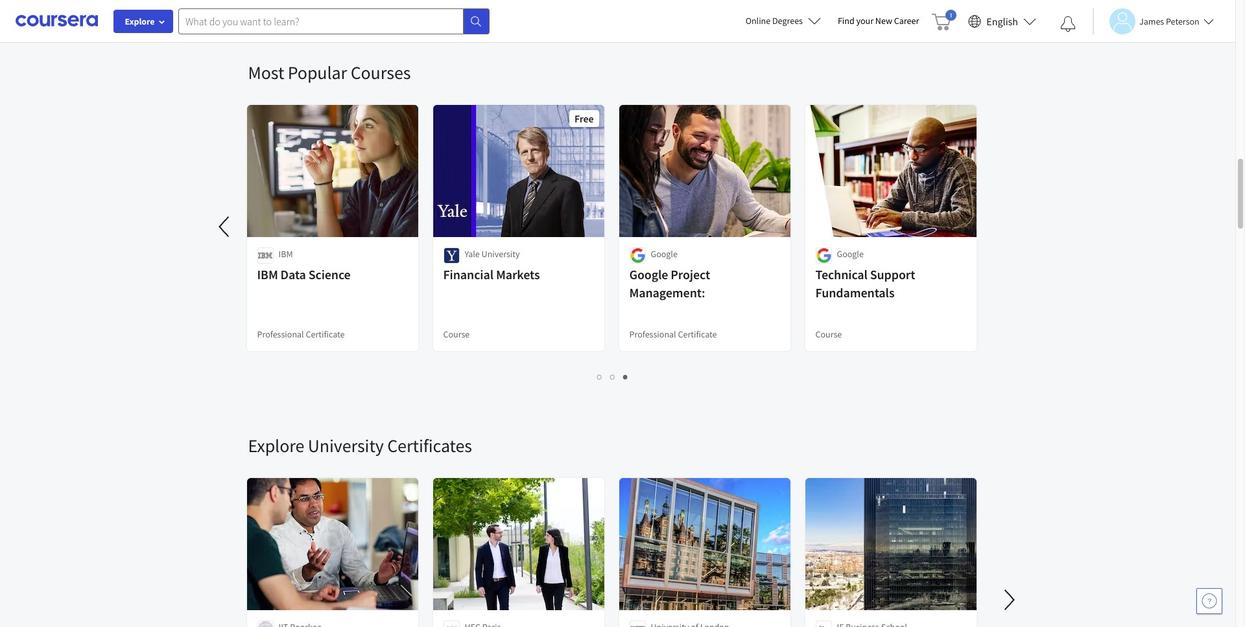 Task type: describe. For each thing, give the bounding box(es) containing it.
3
[[623, 371, 628, 383]]

financial markets
[[443, 267, 540, 283]]

most popular courses
[[248, 61, 411, 84]]

financial
[[443, 267, 493, 283]]

james peterson
[[1139, 15, 1200, 27]]

find your new career link
[[831, 13, 926, 29]]

english
[[987, 15, 1018, 28]]

1
[[597, 371, 602, 383]]

certificate for management:
[[678, 329, 717, 340]]

markets
[[496, 267, 540, 283]]

list inside most popular courses carousel element
[[248, 370, 978, 385]]

english button
[[963, 0, 1041, 42]]

find
[[838, 15, 855, 27]]

technical support fundamentals
[[815, 267, 915, 301]]

explore for explore
[[125, 16, 155, 27]]

courses
[[351, 61, 411, 84]]

online degrees
[[746, 15, 803, 27]]

university for yale
[[482, 248, 520, 260]]

new
[[875, 15, 892, 27]]

data
[[281, 267, 306, 283]]

yale
[[465, 248, 480, 260]]

management:
[[629, 285, 705, 301]]

online degrees button
[[735, 6, 831, 35]]

find your new career
[[838, 15, 919, 27]]

free
[[575, 112, 594, 125]]

1 button
[[593, 370, 606, 385]]

professional for ibm data science
[[257, 329, 304, 340]]

yale university
[[465, 248, 520, 260]]

science
[[308, 267, 351, 283]]

professional certificate for science
[[257, 329, 345, 340]]

certificates
[[387, 434, 472, 458]]

google image for technical support fundamentals
[[815, 248, 832, 264]]

shopping cart: 1 item image
[[932, 10, 957, 30]]



Task type: vqa. For each thing, say whether or not it's contained in the screenshot.
You'Ll
no



Task type: locate. For each thing, give the bounding box(es) containing it.
career
[[894, 15, 919, 27]]

professional down management: in the top of the page
[[629, 329, 676, 340]]

1 horizontal spatial course
[[815, 329, 842, 340]]

james
[[1139, 15, 1164, 27]]

course for financial markets
[[443, 329, 470, 340]]

google image for google project management:
[[629, 248, 646, 264]]

course for technical support fundamentals
[[815, 329, 842, 340]]

google up management: in the top of the page
[[629, 267, 668, 283]]

project
[[671, 267, 710, 283]]

1 horizontal spatial university
[[482, 248, 520, 260]]

0 horizontal spatial google image
[[629, 248, 646, 264]]

professional for google project management:
[[629, 329, 676, 340]]

ibm right ibm image
[[279, 248, 293, 260]]

2 professional certificate from the left
[[629, 329, 717, 340]]

explore university certificates carousel element
[[242, 396, 1245, 628]]

0 horizontal spatial professional
[[257, 329, 304, 340]]

1 course from the left
[[443, 329, 470, 340]]

list
[[248, 370, 978, 385]]

ibm
[[279, 248, 293, 260], [257, 267, 278, 283]]

technical
[[815, 267, 868, 283]]

certificate down management: in the top of the page
[[678, 329, 717, 340]]

support
[[870, 267, 915, 283]]

peterson
[[1166, 15, 1200, 27]]

1 horizontal spatial explore
[[248, 434, 304, 458]]

2 professional from the left
[[629, 329, 676, 340]]

professional certificate
[[257, 329, 345, 340], [629, 329, 717, 340]]

professional certificate down management: in the top of the page
[[629, 329, 717, 340]]

online
[[746, 15, 771, 27]]

fundamentals
[[815, 285, 895, 301]]

ibm for ibm
[[279, 248, 293, 260]]

ibm down ibm image
[[257, 267, 278, 283]]

show notifications image
[[1060, 16, 1076, 32]]

2 certificate from the left
[[678, 329, 717, 340]]

google project management:
[[629, 267, 710, 301]]

2 button
[[606, 370, 619, 385]]

professional certificate for management:
[[629, 329, 717, 340]]

2
[[610, 371, 615, 383]]

coursera image
[[16, 11, 98, 31]]

0 vertical spatial university
[[482, 248, 520, 260]]

course down fundamentals
[[815, 329, 842, 340]]

1 vertical spatial ibm
[[257, 267, 278, 283]]

university inside most popular courses carousel element
[[482, 248, 520, 260]]

0 horizontal spatial explore
[[125, 16, 155, 27]]

1 google image from the left
[[629, 248, 646, 264]]

google inside the google project management:
[[629, 267, 668, 283]]

james peterson button
[[1093, 8, 1214, 34]]

1 professional certificate from the left
[[257, 329, 345, 340]]

most popular courses carousel element
[[0, 22, 987, 396]]

google up technical
[[837, 248, 864, 260]]

0 horizontal spatial course
[[443, 329, 470, 340]]

yale university image
[[443, 248, 459, 264]]

0 vertical spatial ibm
[[279, 248, 293, 260]]

1 vertical spatial university
[[308, 434, 384, 458]]

university
[[482, 248, 520, 260], [308, 434, 384, 458]]

0 horizontal spatial certificate
[[306, 329, 345, 340]]

None search field
[[178, 8, 490, 34]]

popular
[[288, 61, 347, 84]]

explore
[[125, 16, 155, 27], [248, 434, 304, 458]]

next slide image
[[994, 585, 1025, 616]]

course down financial
[[443, 329, 470, 340]]

2 google image from the left
[[815, 248, 832, 264]]

2 course from the left
[[815, 329, 842, 340]]

professional down data
[[257, 329, 304, 340]]

professional
[[257, 329, 304, 340], [629, 329, 676, 340]]

ibm for ibm data science
[[257, 267, 278, 283]]

3 button
[[619, 370, 632, 385]]

previous slide image
[[209, 211, 240, 243]]

0 horizontal spatial professional certificate
[[257, 329, 345, 340]]

explore inside dropdown button
[[125, 16, 155, 27]]

google up the google project management:
[[651, 248, 678, 260]]

1 vertical spatial explore
[[248, 434, 304, 458]]

explore for explore university certificates
[[248, 434, 304, 458]]

What do you want to learn? text field
[[178, 8, 464, 34]]

1 certificate from the left
[[306, 329, 345, 340]]

course
[[443, 329, 470, 340], [815, 329, 842, 340]]

1 horizontal spatial ibm
[[279, 248, 293, 260]]

1 horizontal spatial google image
[[815, 248, 832, 264]]

google
[[651, 248, 678, 260], [837, 248, 864, 260], [629, 267, 668, 283]]

google for technical
[[837, 248, 864, 260]]

explore university certificates
[[248, 434, 472, 458]]

degrees
[[772, 15, 803, 27]]

list containing 1
[[248, 370, 978, 385]]

google for google
[[651, 248, 678, 260]]

help center image
[[1202, 594, 1217, 610]]

certificate down science at the left of page
[[306, 329, 345, 340]]

certificate
[[306, 329, 345, 340], [678, 329, 717, 340]]

ibm data science
[[257, 267, 351, 283]]

certificate for science
[[306, 329, 345, 340]]

google image up technical
[[815, 248, 832, 264]]

1 professional from the left
[[257, 329, 304, 340]]

google image up the google project management:
[[629, 248, 646, 264]]

0 horizontal spatial ibm
[[257, 267, 278, 283]]

explore button
[[113, 10, 173, 33]]

professional certificate down ibm data science
[[257, 329, 345, 340]]

1 horizontal spatial certificate
[[678, 329, 717, 340]]

your
[[856, 15, 874, 27]]

ibm image
[[257, 248, 273, 264]]

0 horizontal spatial university
[[308, 434, 384, 458]]

university for explore
[[308, 434, 384, 458]]

0 vertical spatial explore
[[125, 16, 155, 27]]

1 horizontal spatial professional certificate
[[629, 329, 717, 340]]

most
[[248, 61, 284, 84]]

1 horizontal spatial professional
[[629, 329, 676, 340]]

google image
[[629, 248, 646, 264], [815, 248, 832, 264]]



